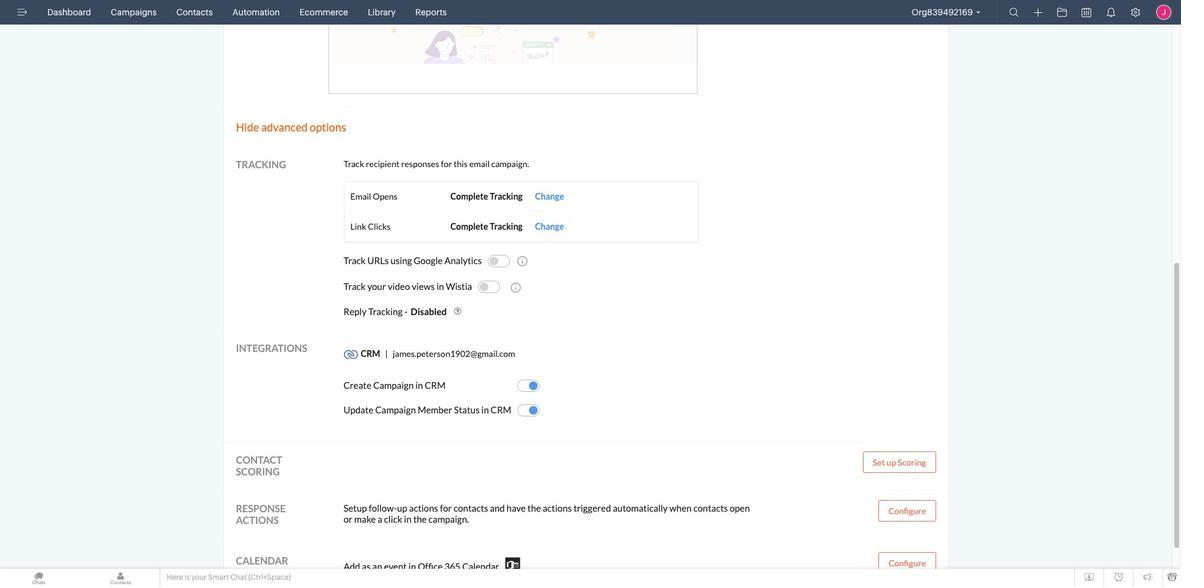 Task type: vqa. For each thing, say whether or not it's contained in the screenshot.
library link
yes



Task type: describe. For each thing, give the bounding box(es) containing it.
library
[[368, 7, 396, 17]]

folder image
[[1057, 7, 1067, 17]]

library link
[[363, 0, 401, 25]]

(ctrl+space)
[[248, 574, 291, 583]]

contacts image
[[82, 570, 159, 587]]

reports
[[415, 7, 447, 17]]

your
[[191, 574, 207, 583]]

here is your smart chat (ctrl+space)
[[167, 574, 291, 583]]

contacts link
[[171, 0, 218, 25]]

search image
[[1009, 7, 1019, 17]]

campaigns link
[[106, 0, 162, 25]]

chats image
[[0, 570, 78, 587]]

reports link
[[410, 0, 452, 25]]

chat
[[230, 574, 247, 583]]

calendar image
[[1082, 7, 1091, 17]]

org839492169
[[912, 7, 973, 17]]

notifications image
[[1106, 7, 1116, 17]]

campaigns
[[111, 7, 157, 17]]



Task type: locate. For each thing, give the bounding box(es) containing it.
configure settings image
[[1131, 7, 1140, 17]]

dashboard
[[47, 7, 91, 17]]

automation link
[[228, 0, 285, 25]]

ecommerce
[[300, 7, 348, 17]]

is
[[184, 574, 190, 583]]

here
[[167, 574, 183, 583]]

ecommerce link
[[295, 0, 353, 25]]

contacts
[[176, 7, 213, 17]]

smart
[[208, 574, 229, 583]]

dashboard link
[[42, 0, 96, 25]]

automation
[[232, 7, 280, 17]]

quick actions image
[[1034, 8, 1042, 17]]



